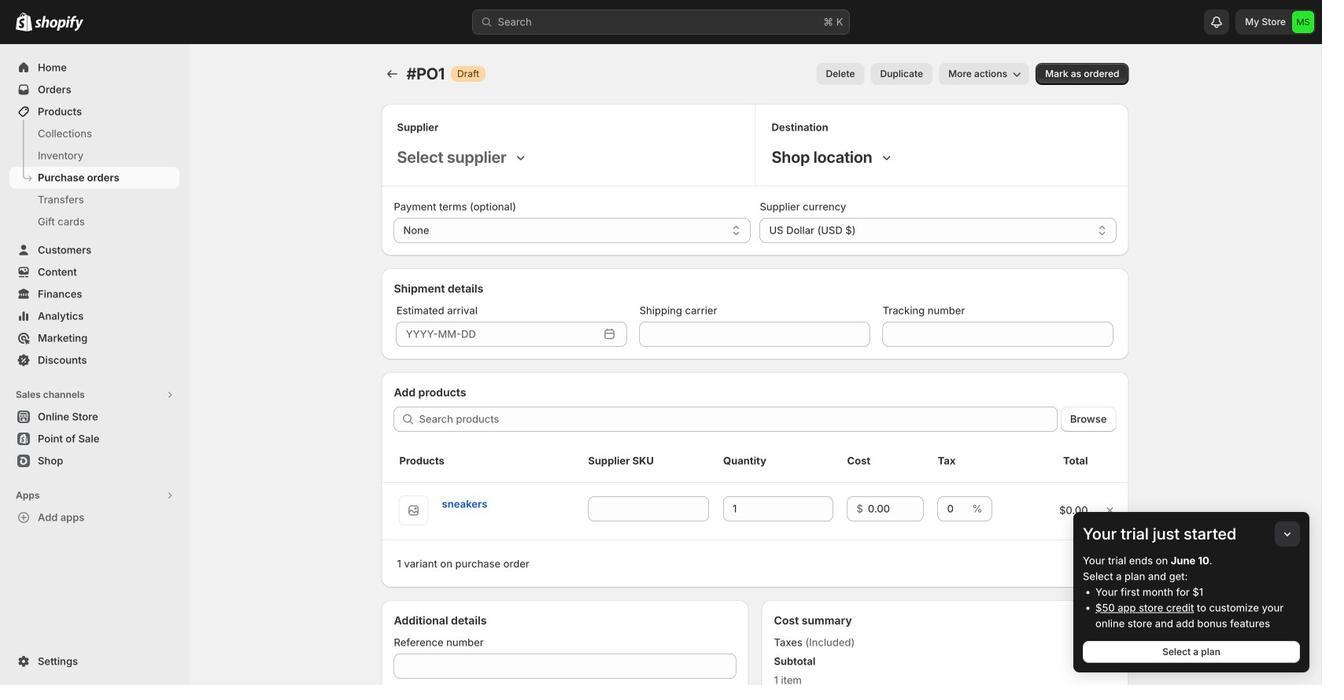 Task type: locate. For each thing, give the bounding box(es) containing it.
None number field
[[723, 497, 809, 522]]

0.00 text field
[[868, 497, 924, 522]]

my store image
[[1292, 11, 1314, 33]]

None text field
[[588, 497, 709, 522], [394, 654, 736, 679], [588, 497, 709, 522], [394, 654, 736, 679]]

shopify image
[[35, 16, 83, 31]]

Search products text field
[[419, 407, 1058, 432]]

None text field
[[640, 322, 870, 347], [883, 322, 1113, 347], [640, 322, 870, 347], [883, 322, 1113, 347]]



Task type: describe. For each thing, give the bounding box(es) containing it.
YYYY-MM-DD text field
[[396, 322, 599, 347]]

shopify image
[[16, 12, 32, 31]]



Task type: vqa. For each thing, say whether or not it's contained in the screenshot.
Expires
no



